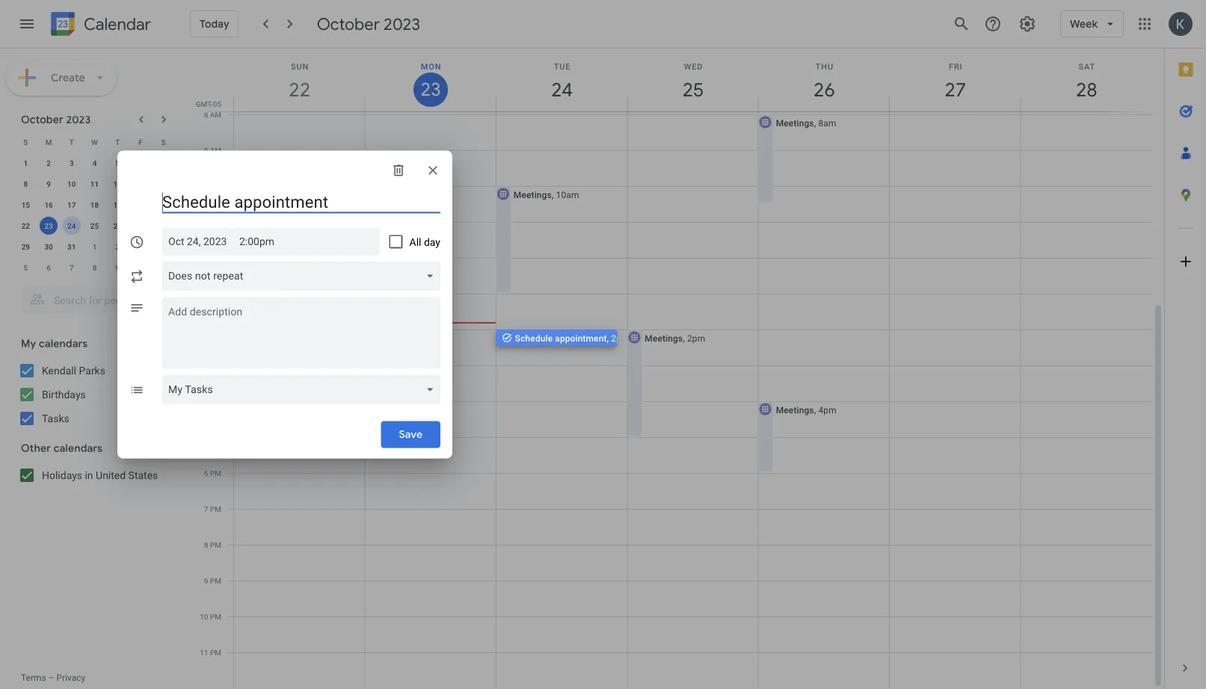 Task type: describe. For each thing, give the bounding box(es) containing it.
26
[[113, 221, 122, 230]]

grid containing meetings
[[192, 49, 1165, 690]]

schedule appointment , 2pm
[[515, 333, 630, 344]]

row containing s
[[14, 132, 175, 153]]

pm for 1 pm
[[210, 289, 221, 298]]

6 for 6 pm
[[204, 469, 208, 478]]

2 column header from the left
[[365, 49, 497, 111]]

11 element
[[86, 175, 104, 193]]

2 t from the left
[[115, 138, 120, 147]]

row group containing 1
[[14, 153, 175, 278]]

1 for 1 pm
[[204, 289, 208, 298]]

pm for 3 pm
[[210, 361, 221, 370]]

30
[[44, 242, 53, 251]]

november 6 element
[[40, 259, 58, 277]]

31 element
[[63, 238, 81, 256]]

10 for 10 element
[[67, 180, 76, 189]]

6 pm
[[204, 469, 221, 478]]

7 column header from the left
[[1021, 49, 1153, 111]]

12 element
[[109, 175, 127, 193]]

0 vertical spatial 1
[[24, 159, 28, 168]]

gmt-05
[[196, 99, 221, 108]]

row containing 22
[[14, 215, 175, 236]]

terms – privacy
[[21, 673, 85, 684]]

privacy link
[[56, 673, 85, 684]]

2 s from the left
[[161, 138, 166, 147]]

12 for 12
[[113, 180, 122, 189]]

meetings , 10am
[[514, 190, 579, 200]]

25
[[90, 221, 99, 230]]

november 1 element
[[86, 238, 104, 256]]

today
[[200, 17, 229, 31]]

0 horizontal spatial 5
[[24, 263, 28, 272]]

4 pm
[[204, 397, 221, 406]]

holidays
[[42, 469, 82, 482]]

21
[[159, 200, 168, 209]]

9 for 9 pm
[[204, 577, 208, 586]]

26 element
[[109, 217, 127, 235]]

meetings for meetings , 8am
[[776, 118, 814, 128]]

3 column header from the left
[[496, 49, 628, 111]]

meetings for meetings , 4pm
[[776, 405, 814, 416]]

10am
[[556, 190, 579, 200]]

1 for the november 1 element
[[92, 242, 97, 251]]

12 for 12 pm
[[200, 254, 208, 263]]

pm for 4 pm
[[210, 397, 221, 406]]

pm for 12 pm
[[210, 254, 221, 263]]

my calendars button
[[3, 332, 186, 356]]

10 element
[[63, 175, 81, 193]]

parks
[[79, 365, 105, 377]]

row containing 15
[[14, 194, 175, 215]]

19 element
[[109, 196, 127, 214]]

30 element
[[40, 238, 58, 256]]

22
[[21, 221, 30, 230]]

m
[[45, 138, 52, 147]]

meetings , 4pm
[[776, 405, 837, 416]]

main drawer image
[[18, 15, 36, 33]]

all
[[410, 236, 422, 248]]

7 for 7
[[70, 263, 74, 272]]

kendall
[[42, 365, 76, 377]]

Start date text field
[[168, 233, 227, 251]]

25 element
[[86, 217, 104, 235]]

holidays in united states
[[42, 469, 158, 482]]

november 9 element
[[109, 259, 127, 277]]

support image
[[985, 15, 1002, 33]]

my calendars
[[21, 337, 88, 351]]

19
[[113, 200, 122, 209]]

1 pm
[[204, 289, 221, 298]]

9 pm
[[204, 577, 221, 586]]

october 2023 grid
[[14, 132, 175, 278]]

24
[[67, 221, 76, 230]]

15 element
[[17, 196, 35, 214]]

0 horizontal spatial october
[[21, 113, 64, 126]]

1 t from the left
[[69, 138, 74, 147]]

privacy
[[56, 673, 85, 684]]

10 pm
[[200, 613, 221, 622]]

3 pm
[[204, 361, 221, 370]]

other
[[21, 442, 51, 456]]

15
[[21, 200, 30, 209]]

4 column header from the left
[[627, 49, 759, 111]]

, for meetings , 10am
[[552, 190, 554, 200]]

1 2pm from the left
[[611, 333, 630, 344]]

–
[[48, 673, 54, 684]]

1 column header from the left
[[233, 49, 365, 111]]

my
[[21, 337, 36, 351]]

row containing 1
[[14, 153, 175, 174]]

3 for november 3 element
[[138, 242, 143, 251]]

28 element
[[155, 217, 173, 235]]

meetings , 8am
[[776, 118, 837, 128]]

11 pm
[[200, 649, 221, 658]]

22 element
[[17, 217, 35, 235]]

05
[[213, 99, 221, 108]]

11 for 11 element
[[90, 180, 99, 189]]

21 element
[[155, 196, 173, 214]]

12 pm
[[200, 254, 221, 263]]

calendar
[[84, 14, 151, 35]]

birthdays
[[42, 389, 86, 401]]

Edit title text field
[[162, 191, 441, 214]]

1 vertical spatial october 2023
[[21, 113, 91, 126]]

0 vertical spatial october 2023
[[317, 13, 420, 34]]

november 5 element
[[17, 259, 35, 277]]

9 for 9 am
[[204, 146, 208, 155]]

9 for november 9 element
[[115, 263, 120, 272]]

29 element
[[17, 238, 35, 256]]

meetings for meetings , 10am
[[514, 190, 552, 200]]

0 vertical spatial 4
[[92, 159, 97, 168]]



Task type: vqa. For each thing, say whether or not it's contained in the screenshot.
11 PM
yes



Task type: locate. For each thing, give the bounding box(es) containing it.
appointment
[[555, 333, 607, 344]]

9 down november 2 element
[[115, 263, 120, 272]]

october 2023
[[317, 13, 420, 34], [21, 113, 91, 126]]

None search field
[[0, 281, 186, 314]]

2 horizontal spatial 10
[[200, 613, 208, 622]]

1 horizontal spatial 10
[[136, 263, 145, 272]]

16
[[44, 200, 53, 209]]

12 down start date text field
[[200, 254, 208, 263]]

row up 18 element
[[14, 174, 175, 194]]

0 vertical spatial 12
[[113, 180, 122, 189]]

2
[[47, 159, 51, 168], [115, 242, 120, 251]]

pm down 8 pm
[[210, 577, 221, 586]]

3 up 10 element
[[70, 159, 74, 168]]

12 inside "october 2023" grid
[[113, 180, 122, 189]]

10 up 11 pm
[[200, 613, 208, 622]]

11 inside "element"
[[159, 263, 168, 272]]

0 horizontal spatial october 2023
[[21, 113, 91, 126]]

states
[[128, 469, 158, 482]]

6 row from the top
[[14, 236, 175, 257]]

november 10 element
[[132, 259, 150, 277]]

2 inside november 2 element
[[115, 242, 120, 251]]

4pm
[[819, 405, 837, 416]]

meetings , 2pm
[[645, 333, 706, 344]]

in
[[85, 469, 93, 482]]

am for 8 am
[[210, 110, 221, 119]]

4 inside grid
[[204, 397, 208, 406]]

0 vertical spatial 7
[[70, 263, 74, 272]]

10 inside grid
[[200, 613, 208, 622]]

october
[[317, 13, 380, 34], [21, 113, 64, 126]]

8 up 15 element
[[24, 180, 28, 189]]

0 horizontal spatial s
[[23, 138, 28, 147]]

november 11 element
[[155, 259, 173, 277]]

today button
[[190, 10, 239, 37]]

am for 9 am
[[210, 146, 221, 155]]

1 vertical spatial 1
[[92, 242, 97, 251]]

5 column header from the left
[[758, 49, 890, 111]]

0 vertical spatial october
[[317, 13, 380, 34]]

november 2 element
[[109, 238, 127, 256]]

am down 05
[[210, 110, 221, 119]]

all day
[[410, 236, 441, 248]]

terms link
[[21, 673, 46, 684]]

1 up 15 element
[[24, 159, 28, 168]]

Add description text field
[[162, 303, 441, 357]]

1 vertical spatial 4
[[161, 242, 166, 251]]

row containing 8
[[14, 174, 175, 194]]

1 am from the top
[[210, 110, 221, 119]]

0 vertical spatial 3
[[70, 159, 74, 168]]

calendars inside other calendars dropdown button
[[54, 442, 103, 456]]

4 down "3 pm" on the bottom left of page
[[204, 397, 208, 406]]

save button
[[381, 417, 441, 453]]

1 row from the top
[[14, 132, 175, 153]]

am
[[210, 110, 221, 119], [210, 146, 221, 155], [210, 218, 221, 227]]

day
[[424, 236, 441, 248]]

7 down 31 element on the left top of the page
[[70, 263, 74, 272]]

0 horizontal spatial 6
[[47, 263, 51, 272]]

0 horizontal spatial 1
[[24, 159, 28, 168]]

am for 11 am
[[210, 218, 221, 227]]

pm down "3 pm" on the bottom left of page
[[210, 397, 221, 406]]

pm up 7 pm on the left
[[210, 469, 221, 478]]

10 pm from the top
[[210, 649, 221, 658]]

6 down 30 element
[[47, 263, 51, 272]]

united
[[96, 469, 126, 482]]

11 down november 4 element
[[159, 263, 168, 272]]

16 element
[[40, 196, 58, 214]]

8 down gmt-
[[204, 110, 208, 119]]

november 4 element
[[155, 238, 173, 256]]

10 inside 10 element
[[67, 180, 76, 189]]

0 horizontal spatial 3
[[70, 159, 74, 168]]

10
[[67, 180, 76, 189], [136, 263, 145, 272], [200, 613, 208, 622]]

, for meetings , 8am
[[814, 118, 816, 128]]

4 for november 4 element
[[161, 242, 166, 251]]

calendars inside my calendars dropdown button
[[39, 337, 88, 351]]

6 column header from the left
[[890, 49, 1022, 111]]

2pm
[[611, 333, 630, 344], [687, 333, 706, 344]]

pm down 10 pm
[[210, 649, 221, 658]]

11
[[90, 180, 99, 189], [200, 218, 208, 227], [159, 263, 168, 272], [200, 649, 208, 658]]

pm up 4 pm
[[210, 361, 221, 370]]

0 vertical spatial 2023
[[384, 13, 420, 34]]

tab list
[[1165, 49, 1207, 648]]

pm down start date text field
[[210, 254, 221, 263]]

1 vertical spatial 12
[[200, 254, 208, 263]]

9 up 16 element
[[47, 180, 51, 189]]

save
[[399, 428, 423, 442]]

2 down the m at the top left of page
[[47, 159, 51, 168]]

s up '7' element
[[161, 138, 166, 147]]

w
[[91, 138, 98, 147]]

8 for november 8 element
[[92, 263, 97, 272]]

my calendars list
[[3, 359, 186, 431]]

9 inside november 9 element
[[115, 263, 120, 272]]

grid
[[192, 49, 1165, 690]]

row containing 5
[[14, 257, 175, 278]]

8 pm
[[204, 541, 221, 550]]

0 vertical spatial 6
[[47, 263, 51, 272]]

meetings , 9am
[[383, 154, 443, 164]]

1 horizontal spatial october
[[317, 13, 380, 34]]

7 pm
[[204, 505, 221, 514]]

0 horizontal spatial 2pm
[[611, 333, 630, 344]]

row group
[[14, 153, 175, 278]]

4 row from the top
[[14, 194, 175, 215]]

8
[[204, 110, 208, 119], [24, 180, 28, 189], [92, 263, 97, 272], [204, 541, 208, 550]]

f
[[139, 138, 143, 147]]

1 inside grid
[[204, 289, 208, 298]]

1 horizontal spatial 2
[[115, 242, 120, 251]]

row up 11 element
[[14, 132, 175, 153]]

1 horizontal spatial s
[[161, 138, 166, 147]]

3 inside november 3 element
[[138, 242, 143, 251]]

row down w
[[14, 153, 175, 174]]

column header
[[233, 49, 365, 111], [365, 49, 497, 111], [496, 49, 628, 111], [627, 49, 759, 111], [758, 49, 890, 111], [890, 49, 1022, 111], [1021, 49, 1153, 111]]

t left f
[[115, 138, 120, 147]]

1 vertical spatial 2
[[115, 242, 120, 251]]

17 element
[[63, 196, 81, 214]]

pm down 12 pm
[[210, 289, 221, 298]]

1 vertical spatial 5
[[24, 263, 28, 272]]

pm for 10 pm
[[210, 613, 221, 622]]

1 vertical spatial october
[[21, 113, 64, 126]]

11 am
[[200, 218, 221, 227]]

2 am from the top
[[210, 146, 221, 155]]

1 vertical spatial 7
[[204, 505, 208, 514]]

7 element
[[155, 154, 173, 172]]

row down 11 element
[[14, 194, 175, 215]]

1 horizontal spatial 12
[[200, 254, 208, 263]]

0 horizontal spatial 2
[[47, 159, 51, 168]]

8 pm from the top
[[210, 577, 221, 586]]

Start time text field
[[239, 233, 275, 251]]

1
[[24, 159, 28, 168], [92, 242, 97, 251], [204, 289, 208, 298]]

6 element
[[132, 154, 150, 172]]

other calendars
[[21, 442, 103, 456]]

2 vertical spatial 1
[[204, 289, 208, 298]]

17
[[67, 200, 76, 209]]

6 inside "october 2023" grid
[[47, 263, 51, 272]]

meetings for meetings , 2pm
[[645, 333, 683, 344]]

november 7 element
[[63, 259, 81, 277]]

2 pm from the top
[[210, 289, 221, 298]]

t left w
[[69, 138, 74, 147]]

calendars for my calendars
[[39, 337, 88, 351]]

11 up 18
[[90, 180, 99, 189]]

9am
[[425, 154, 443, 164]]

2 row from the top
[[14, 153, 175, 174]]

7 row from the top
[[14, 257, 175, 278]]

None field
[[162, 261, 447, 291], [162, 375, 447, 405], [162, 261, 447, 291], [162, 375, 447, 405]]

pm for 11 pm
[[210, 649, 221, 658]]

t
[[69, 138, 74, 147], [115, 138, 120, 147]]

s
[[23, 138, 28, 147], [161, 138, 166, 147]]

row
[[14, 132, 175, 153], [14, 153, 175, 174], [14, 174, 175, 194], [14, 194, 175, 215], [14, 215, 175, 236], [14, 236, 175, 257], [14, 257, 175, 278]]

0 horizontal spatial 2023
[[66, 113, 91, 126]]

8 for 8 am
[[204, 110, 208, 119]]

24 element
[[63, 217, 81, 235]]

1 horizontal spatial 7
[[204, 505, 208, 514]]

5
[[115, 159, 120, 168], [24, 263, 28, 272]]

0 horizontal spatial 7
[[70, 263, 74, 272]]

4 pm from the top
[[210, 397, 221, 406]]

18 element
[[86, 196, 104, 214]]

9 up 10 pm
[[204, 577, 208, 586]]

23
[[44, 221, 53, 230]]

other calendars button
[[3, 437, 186, 461]]

calendars
[[39, 337, 88, 351], [54, 442, 103, 456]]

1 down 12 pm
[[204, 289, 208, 298]]

6 for 6
[[47, 263, 51, 272]]

pm down 9 pm
[[210, 613, 221, 622]]

0 vertical spatial 2
[[47, 159, 51, 168]]

24 cell
[[60, 215, 83, 236]]

2 vertical spatial am
[[210, 218, 221, 227]]

terms
[[21, 673, 46, 684]]

row up the november 1 element
[[14, 215, 175, 236]]

4
[[92, 159, 97, 168], [161, 242, 166, 251], [204, 397, 208, 406]]

23 cell
[[37, 215, 60, 236]]

2 vertical spatial 10
[[200, 613, 208, 622]]

10 inside november 10 element
[[136, 263, 145, 272]]

2 vertical spatial 4
[[204, 397, 208, 406]]

1 pm from the top
[[210, 254, 221, 263]]

5 down the 29 element
[[24, 263, 28, 272]]

8 am
[[204, 110, 221, 119]]

1 vertical spatial 10
[[136, 263, 145, 272]]

9 pm from the top
[[210, 613, 221, 622]]

1 horizontal spatial 1
[[92, 242, 97, 251]]

12 up 19
[[113, 180, 122, 189]]

november 8 element
[[86, 259, 104, 277]]

7 down the 6 pm
[[204, 505, 208, 514]]

1 vertical spatial calendars
[[54, 442, 103, 456]]

9 down 8 am
[[204, 146, 208, 155]]

14 element
[[155, 175, 173, 193]]

9 am
[[204, 146, 221, 155]]

pm for 8 pm
[[210, 541, 221, 550]]

4 up 11 element
[[92, 159, 97, 168]]

1 vertical spatial am
[[210, 146, 221, 155]]

23, today element
[[40, 217, 58, 235]]

0 vertical spatial am
[[210, 110, 221, 119]]

6 pm from the top
[[210, 505, 221, 514]]

1 s from the left
[[23, 138, 28, 147]]

2 horizontal spatial 3
[[204, 361, 208, 370]]

meetings for meetings , 9am
[[383, 154, 421, 164]]

gmt-
[[196, 99, 213, 108]]

am up start date text field
[[210, 218, 221, 227]]

8am
[[819, 118, 837, 128]]

, for meetings , 9am
[[421, 154, 423, 164]]

3 up 4 pm
[[204, 361, 208, 370]]

pm down 7 pm on the left
[[210, 541, 221, 550]]

0 horizontal spatial 12
[[113, 180, 122, 189]]

calendars up in
[[54, 442, 103, 456]]

2 horizontal spatial 4
[[204, 397, 208, 406]]

0 vertical spatial calendars
[[39, 337, 88, 351]]

3 for 3 pm
[[204, 361, 208, 370]]

10 down november 3 element
[[136, 263, 145, 272]]

3 am from the top
[[210, 218, 221, 227]]

11 down 10 pm
[[200, 649, 208, 658]]

1 vertical spatial 3
[[138, 242, 143, 251]]

2023
[[384, 13, 420, 34], [66, 113, 91, 126]]

14
[[159, 180, 168, 189]]

0 vertical spatial 5
[[115, 159, 120, 168]]

1 horizontal spatial 2023
[[384, 13, 420, 34]]

7 pm from the top
[[210, 541, 221, 550]]

10 for 10 pm
[[200, 613, 208, 622]]

31
[[67, 242, 76, 251]]

11 for 11 pm
[[200, 649, 208, 658]]

1 horizontal spatial 6
[[204, 469, 208, 478]]

s left the m at the top left of page
[[23, 138, 28, 147]]

row down the november 1 element
[[14, 257, 175, 278]]

5 up 12 element
[[115, 159, 120, 168]]

4 for 4 pm
[[204, 397, 208, 406]]

3
[[70, 159, 74, 168], [138, 242, 143, 251], [204, 361, 208, 370]]

4 down 28 element
[[161, 242, 166, 251]]

1 vertical spatial 6
[[204, 469, 208, 478]]

calendars up the kendall
[[39, 337, 88, 351]]

3 pm from the top
[[210, 361, 221, 370]]

meetings
[[776, 118, 814, 128], [383, 154, 421, 164], [514, 190, 552, 200], [645, 333, 683, 344], [776, 405, 814, 416]]

29
[[21, 242, 30, 251]]

pm for 7 pm
[[210, 505, 221, 514]]

november 3 element
[[132, 238, 150, 256]]

6 up 7 pm on the left
[[204, 469, 208, 478]]

1 horizontal spatial 3
[[138, 242, 143, 251]]

, for meetings , 2pm
[[683, 333, 685, 344]]

calendars for other calendars
[[54, 442, 103, 456]]

1 horizontal spatial t
[[115, 138, 120, 147]]

5 row from the top
[[14, 215, 175, 236]]

8 down 7 pm on the left
[[204, 541, 208, 550]]

8 down the november 1 element
[[92, 263, 97, 272]]

3 row from the top
[[14, 174, 175, 194]]

1 horizontal spatial 5
[[115, 159, 120, 168]]

0 vertical spatial 10
[[67, 180, 76, 189]]

3 down "27" element
[[138, 242, 143, 251]]

calendar heading
[[81, 14, 151, 35]]

pm for 9 pm
[[210, 577, 221, 586]]

am down 8 am
[[210, 146, 221, 155]]

8 for 8 pm
[[204, 541, 208, 550]]

1 horizontal spatial 4
[[161, 242, 166, 251]]

kendall parks
[[42, 365, 105, 377]]

,
[[814, 118, 816, 128], [421, 154, 423, 164], [552, 190, 554, 200], [607, 333, 609, 344], [683, 333, 685, 344], [814, 405, 816, 416]]

12
[[113, 180, 122, 189], [200, 254, 208, 263]]

10 for november 10 element
[[136, 263, 145, 272]]

pm down the 6 pm
[[210, 505, 221, 514]]

row down 25 element
[[14, 236, 175, 257]]

27 element
[[132, 217, 150, 235]]

calendar element
[[48, 9, 151, 42]]

11 for 11 am
[[200, 218, 208, 227]]

1 vertical spatial 2023
[[66, 113, 91, 126]]

5 pm from the top
[[210, 469, 221, 478]]

0 horizontal spatial 10
[[67, 180, 76, 189]]

2 2pm from the left
[[687, 333, 706, 344]]

, for meetings , 4pm
[[814, 405, 816, 416]]

10 up "17"
[[67, 180, 76, 189]]

0 horizontal spatial 4
[[92, 159, 97, 168]]

11 for november 11 "element"
[[159, 263, 168, 272]]

1 horizontal spatial 2pm
[[687, 333, 706, 344]]

6
[[47, 263, 51, 272], [204, 469, 208, 478]]

7
[[70, 263, 74, 272], [204, 505, 208, 514]]

28
[[159, 221, 168, 230]]

row containing 29
[[14, 236, 175, 257]]

7 inside row
[[70, 263, 74, 272]]

11 up start date text field
[[200, 218, 208, 227]]

2 horizontal spatial 1
[[204, 289, 208, 298]]

1 horizontal spatial october 2023
[[317, 13, 420, 34]]

pm
[[210, 254, 221, 263], [210, 289, 221, 298], [210, 361, 221, 370], [210, 397, 221, 406], [210, 469, 221, 478], [210, 505, 221, 514], [210, 541, 221, 550], [210, 577, 221, 586], [210, 613, 221, 622], [210, 649, 221, 658]]

2 vertical spatial 3
[[204, 361, 208, 370]]

7 for 7 pm
[[204, 505, 208, 514]]

pm for 6 pm
[[210, 469, 221, 478]]

schedule
[[515, 333, 553, 344]]

9
[[204, 146, 208, 155], [47, 180, 51, 189], [115, 263, 120, 272], [204, 577, 208, 586]]

18
[[90, 200, 99, 209]]

0 horizontal spatial t
[[69, 138, 74, 147]]

2 up november 9 element
[[115, 242, 120, 251]]

1 down 25 element
[[92, 242, 97, 251]]

tasks
[[42, 413, 69, 425]]



